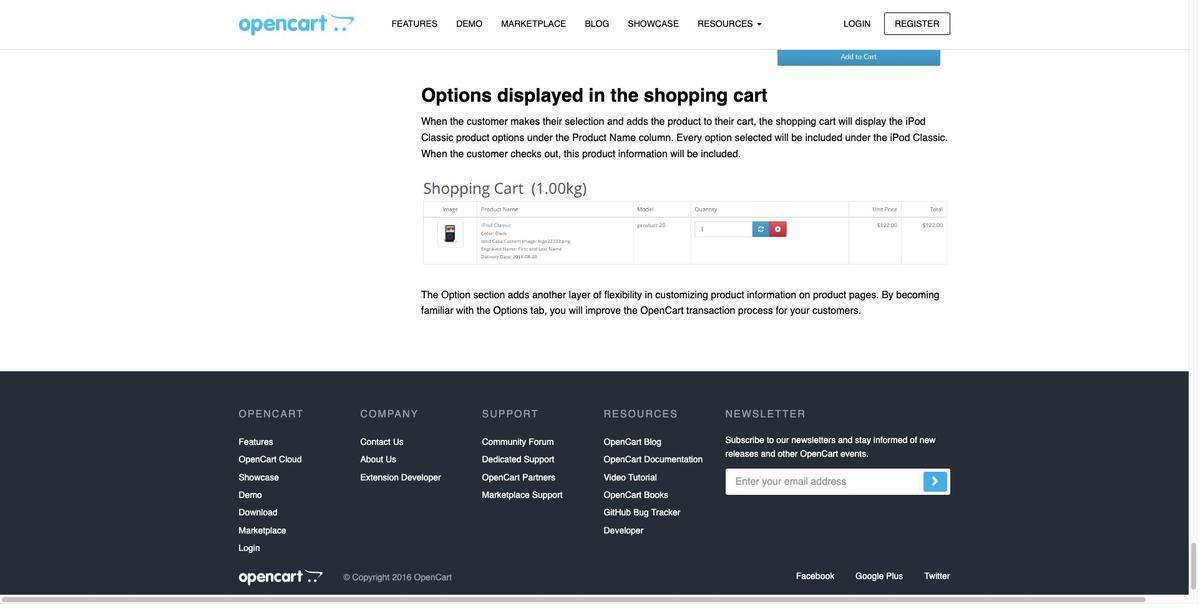 Task type: locate. For each thing, give the bounding box(es) containing it.
opencart down dedicated
[[482, 472, 520, 482]]

1 vertical spatial features
[[239, 437, 273, 447]]

features link for opencart cloud
[[239, 433, 273, 451]]

under up 'out,'
[[528, 132, 553, 144]]

1 vertical spatial blog
[[645, 437, 662, 447]]

opencart down newsletters
[[801, 449, 839, 459]]

ipod left classic.
[[891, 132, 911, 144]]

options down section
[[494, 306, 528, 317]]

opencart partners link
[[482, 469, 556, 486]]

0 horizontal spatial options
[[422, 84, 492, 106]]

customer up options
[[467, 116, 508, 128]]

1 horizontal spatial of
[[911, 435, 918, 445]]

options displayed in the shopping cart
[[422, 84, 768, 106]]

0 horizontal spatial adds
[[508, 290, 530, 301]]

adds up name
[[627, 116, 649, 128]]

login link down download link
[[239, 540, 260, 557]]

1 vertical spatial customer
[[467, 148, 508, 160]]

login down download link
[[239, 543, 260, 553]]

when down classic
[[422, 148, 448, 160]]

1 vertical spatial cart
[[820, 116, 836, 128]]

under
[[528, 132, 553, 144], [846, 132, 871, 144]]

0 horizontal spatial their
[[543, 116, 563, 128]]

opencart for opencart blog
[[604, 437, 642, 447]]

1 vertical spatial when
[[422, 148, 448, 160]]

options
[[422, 84, 492, 106], [494, 306, 528, 317]]

customer down options
[[467, 148, 508, 160]]

© copyright 2016 opencart
[[344, 573, 452, 583]]

opencart partners
[[482, 472, 556, 482]]

options up classic
[[422, 84, 492, 106]]

login link left 'register' link at right
[[834, 12, 882, 35]]

name
[[610, 132, 636, 144]]

opencart left cloud
[[239, 455, 277, 465]]

github bug tracker
[[604, 508, 681, 518]]

us for about us
[[386, 455, 397, 465]]

this
[[564, 148, 580, 160]]

adds inside when the customer makes their selection and adds the product to their cart, the shopping cart will display the ipod classic product options under the product name column. every option selected will be included under the ipod classic. when the customer checks out, this product information will be included.
[[627, 116, 649, 128]]

when up classic
[[422, 116, 448, 128]]

blog inside opencart blog link
[[645, 437, 662, 447]]

us for contact us
[[393, 437, 404, 447]]

0 horizontal spatial showcase
[[239, 472, 279, 482]]

opencart up video tutorial
[[604, 455, 642, 465]]

0 horizontal spatial features link
[[239, 433, 273, 451]]

0 horizontal spatial login
[[239, 543, 260, 553]]

0 horizontal spatial developer
[[401, 472, 441, 482]]

resources
[[698, 19, 756, 29], [604, 409, 679, 420]]

for
[[776, 306, 788, 317]]

0 vertical spatial demo
[[457, 19, 483, 29]]

0 vertical spatial be
[[792, 132, 803, 144]]

extension developer
[[361, 472, 441, 482]]

opencart for opencart
[[239, 409, 304, 420]]

0 horizontal spatial features
[[239, 437, 273, 447]]

1 horizontal spatial cart
[[820, 116, 836, 128]]

0 vertical spatial login
[[844, 18, 871, 28]]

1 vertical spatial adds
[[508, 290, 530, 301]]

informed
[[874, 435, 908, 445]]

cloud
[[279, 455, 302, 465]]

pages.
[[850, 290, 880, 301]]

developer down github
[[604, 526, 644, 536]]

information down column.
[[619, 148, 668, 160]]

support inside "link"
[[524, 455, 555, 465]]

opencart inside subscribe to our newsletters and stay informed of new releases and other opencart events.
[[801, 449, 839, 459]]

0 vertical spatial showcase link
[[619, 13, 689, 35]]

2 customer from the top
[[467, 148, 508, 160]]

shopping up included
[[776, 116, 817, 128]]

1 horizontal spatial under
[[846, 132, 871, 144]]

and up name
[[608, 116, 624, 128]]

0 vertical spatial showcase
[[628, 19, 679, 29]]

1 vertical spatial of
[[911, 435, 918, 445]]

marketplace link
[[492, 13, 576, 35], [239, 522, 286, 540]]

0 vertical spatial marketplace link
[[492, 13, 576, 35]]

be down every on the top of page
[[688, 148, 699, 160]]

0 vertical spatial adds
[[627, 116, 649, 128]]

community forum link
[[482, 433, 554, 451]]

adds right section
[[508, 290, 530, 301]]

new
[[920, 435, 936, 445]]

0 vertical spatial resources
[[698, 19, 756, 29]]

1 vertical spatial us
[[386, 455, 397, 465]]

0 vertical spatial demo link
[[447, 13, 492, 35]]

their up the option in the right of the page
[[715, 116, 735, 128]]

video
[[604, 472, 626, 482]]

features
[[392, 19, 438, 29], [239, 437, 273, 447]]

1 vertical spatial in
[[645, 290, 653, 301]]

download
[[239, 508, 278, 518]]

cart
[[734, 84, 768, 106], [820, 116, 836, 128]]

1 horizontal spatial information
[[748, 290, 797, 301]]

showcase link
[[619, 13, 689, 35], [239, 469, 279, 486]]

features for demo
[[392, 19, 438, 29]]

1 vertical spatial login
[[239, 543, 260, 553]]

1 horizontal spatial adds
[[627, 116, 649, 128]]

1 horizontal spatial their
[[715, 116, 735, 128]]

features for opencart cloud
[[239, 437, 273, 447]]

1 vertical spatial to
[[767, 435, 775, 445]]

ipod up classic.
[[906, 116, 926, 128]]

to left our at the bottom of the page
[[767, 435, 775, 445]]

contact
[[361, 437, 391, 447]]

github bug tracker link
[[604, 504, 681, 522]]

opencart cloud
[[239, 455, 302, 465]]

product right classic
[[456, 132, 490, 144]]

information
[[619, 148, 668, 160], [748, 290, 797, 301]]

under down display
[[846, 132, 871, 144]]

0 horizontal spatial resources
[[604, 409, 679, 420]]

0 horizontal spatial under
[[528, 132, 553, 144]]

shopping
[[644, 84, 729, 106], [776, 116, 817, 128]]

support
[[482, 409, 539, 420], [524, 455, 555, 465], [532, 490, 563, 500]]

of left new
[[911, 435, 918, 445]]

1 when from the top
[[422, 116, 448, 128]]

1 vertical spatial developer
[[604, 526, 644, 536]]

opencart up opencart documentation
[[604, 437, 642, 447]]

2 when from the top
[[422, 148, 448, 160]]

their
[[543, 116, 563, 128], [715, 116, 735, 128]]

support up community
[[482, 409, 539, 420]]

their right makes
[[543, 116, 563, 128]]

opencart for opencart documentation
[[604, 455, 642, 465]]

of up improve
[[594, 290, 602, 301]]

company
[[361, 409, 419, 420]]

0 vertical spatial blog
[[585, 19, 610, 29]]

will
[[839, 116, 853, 128], [775, 132, 789, 144], [671, 148, 685, 160], [569, 306, 583, 317]]

included.
[[701, 148, 741, 160]]

ipod
[[906, 116, 926, 128], [891, 132, 911, 144]]

1 horizontal spatial showcase
[[628, 19, 679, 29]]

developer right extension
[[401, 472, 441, 482]]

angle right image
[[932, 474, 940, 489]]

will down 'layer'
[[569, 306, 583, 317]]

showcase down opencart cloud link
[[239, 472, 279, 482]]

1 vertical spatial resources
[[604, 409, 679, 420]]

familiar
[[422, 306, 454, 317]]

the down section
[[477, 306, 491, 317]]

0 horizontal spatial of
[[594, 290, 602, 301]]

cart up included
[[820, 116, 836, 128]]

product up every on the top of page
[[668, 116, 701, 128]]

1 vertical spatial be
[[688, 148, 699, 160]]

in inside the option section adds another layer of flexibility in customizing product information on product pages. by becoming familiar with the options tab, you will improve the opencart transaction process for your customers.
[[645, 290, 653, 301]]

1 under from the left
[[528, 132, 553, 144]]

0 vertical spatial in
[[589, 84, 606, 106]]

0 horizontal spatial demo
[[239, 490, 262, 500]]

releases
[[726, 449, 759, 459]]

about
[[361, 455, 383, 465]]

of inside the option section adds another layer of flexibility in customizing product information on product pages. by becoming familiar with the options tab, you will improve the opencart transaction process for your customers.
[[594, 290, 602, 301]]

1 horizontal spatial to
[[767, 435, 775, 445]]

in up the selection
[[589, 84, 606, 106]]

1 vertical spatial shopping
[[776, 116, 817, 128]]

cart up cart,
[[734, 84, 768, 106]]

0 vertical spatial features link
[[382, 13, 447, 35]]

0 horizontal spatial marketplace link
[[239, 522, 286, 540]]

option
[[442, 290, 471, 301]]

classic.
[[914, 132, 949, 144]]

1 vertical spatial information
[[748, 290, 797, 301]]

1 horizontal spatial and
[[761, 449, 776, 459]]

0 vertical spatial and
[[608, 116, 624, 128]]

1 horizontal spatial features link
[[382, 13, 447, 35]]

blog inside blog link
[[585, 19, 610, 29]]

blog
[[585, 19, 610, 29], [645, 437, 662, 447]]

with
[[456, 306, 474, 317]]

showcase right blog link
[[628, 19, 679, 29]]

opencart documentation link
[[604, 451, 703, 469]]

1 horizontal spatial marketplace link
[[492, 13, 576, 35]]

0 vertical spatial login link
[[834, 12, 882, 35]]

developer
[[401, 472, 441, 482], [604, 526, 644, 536]]

1 vertical spatial demo link
[[239, 486, 262, 504]]

and
[[608, 116, 624, 128], [839, 435, 853, 445], [761, 449, 776, 459]]

support for marketplace
[[532, 490, 563, 500]]

the
[[422, 290, 439, 301]]

0 horizontal spatial demo link
[[239, 486, 262, 504]]

1 horizontal spatial be
[[792, 132, 803, 144]]

the up column.
[[651, 116, 665, 128]]

1 horizontal spatial in
[[645, 290, 653, 301]]

2 horizontal spatial and
[[839, 435, 853, 445]]

of inside subscribe to our newsletters and stay informed of new releases and other opencart events.
[[911, 435, 918, 445]]

opencart
[[641, 306, 684, 317], [239, 409, 304, 420], [604, 437, 642, 447], [801, 449, 839, 459], [239, 455, 277, 465], [604, 455, 642, 465], [482, 472, 520, 482], [604, 490, 642, 500], [414, 573, 452, 583]]

and left other
[[761, 449, 776, 459]]

marketplace support link
[[482, 486, 563, 504]]

0 vertical spatial information
[[619, 148, 668, 160]]

the
[[611, 84, 639, 106], [450, 116, 464, 128], [651, 116, 665, 128], [760, 116, 774, 128], [890, 116, 904, 128], [556, 132, 570, 144], [874, 132, 888, 144], [450, 148, 464, 160], [477, 306, 491, 317], [624, 306, 638, 317]]

us right 'about'
[[386, 455, 397, 465]]

0 vertical spatial to
[[704, 116, 713, 128]]

the down display
[[874, 132, 888, 144]]

will down every on the top of page
[[671, 148, 685, 160]]

1 horizontal spatial options
[[494, 306, 528, 317]]

product up transaction
[[711, 290, 745, 301]]

video tutorial
[[604, 472, 657, 482]]

1 horizontal spatial features
[[392, 19, 438, 29]]

of
[[594, 290, 602, 301], [911, 435, 918, 445]]

2 vertical spatial and
[[761, 449, 776, 459]]

options
[[493, 132, 525, 144]]

us right contact
[[393, 437, 404, 447]]

in right flexibility
[[645, 290, 653, 301]]

register link
[[885, 12, 951, 35]]

to up the option in the right of the page
[[704, 116, 713, 128]]

shopping up when the customer makes their selection and adds the product to their cart, the shopping cart will display the ipod classic product options under the product name column. every option selected will be included under the ipod classic. when the customer checks out, this product information will be included.
[[644, 84, 729, 106]]

0 horizontal spatial blog
[[585, 19, 610, 29]]

download link
[[239, 504, 278, 522]]

opencart up the opencart cloud
[[239, 409, 304, 420]]

ipoad classic shopping cart image
[[422, 170, 951, 280]]

0 horizontal spatial in
[[589, 84, 606, 106]]

0 vertical spatial features
[[392, 19, 438, 29]]

the up classic
[[450, 116, 464, 128]]

1 horizontal spatial demo
[[457, 19, 483, 29]]

support for dedicated
[[524, 455, 555, 465]]

0 vertical spatial developer
[[401, 472, 441, 482]]

cart inside when the customer makes their selection and adds the product to their cart, the shopping cart will display the ipod classic product options under the product name column. every option selected will be included under the ipod classic. when the customer checks out, this product information will be included.
[[820, 116, 836, 128]]

features link
[[382, 13, 447, 35], [239, 433, 273, 451]]

1 vertical spatial features link
[[239, 433, 273, 451]]

0 horizontal spatial login link
[[239, 540, 260, 557]]

1 vertical spatial support
[[524, 455, 555, 465]]

customer
[[467, 116, 508, 128], [467, 148, 508, 160]]

opencart down customizing
[[641, 306, 684, 317]]

us
[[393, 437, 404, 447], [386, 455, 397, 465]]

be left included
[[792, 132, 803, 144]]

1 horizontal spatial login link
[[834, 12, 882, 35]]

developer link
[[604, 522, 644, 540]]

0 horizontal spatial to
[[704, 116, 713, 128]]

google
[[856, 572, 884, 582]]

2 vertical spatial support
[[532, 490, 563, 500]]

and up events.
[[839, 435, 853, 445]]

tab,
[[531, 306, 548, 317]]

demo link
[[447, 13, 492, 35], [239, 486, 262, 504]]

1 horizontal spatial blog
[[645, 437, 662, 447]]

opencart for opencart cloud
[[239, 455, 277, 465]]

information up for
[[748, 290, 797, 301]]

included
[[806, 132, 843, 144]]

makes
[[511, 116, 540, 128]]

1 their from the left
[[543, 116, 563, 128]]

marketplace
[[502, 19, 567, 29], [482, 490, 530, 500], [239, 526, 286, 536]]

0 vertical spatial customer
[[467, 116, 508, 128]]

1 vertical spatial options
[[494, 306, 528, 317]]

to inside when the customer makes their selection and adds the product to their cart, the shopping cart will display the ipod classic product options under the product name column. every option selected will be included under the ipod classic. when the customer checks out, this product information will be included.
[[704, 116, 713, 128]]

video tutorial link
[[604, 469, 657, 486]]

0 horizontal spatial shopping
[[644, 84, 729, 106]]

1 vertical spatial marketplace link
[[239, 522, 286, 540]]

your
[[791, 306, 810, 317]]

0 vertical spatial options
[[422, 84, 492, 106]]

1 vertical spatial showcase link
[[239, 469, 279, 486]]

login left register
[[844, 18, 871, 28]]

0 vertical spatial of
[[594, 290, 602, 301]]

0 horizontal spatial and
[[608, 116, 624, 128]]

adds
[[627, 116, 649, 128], [508, 290, 530, 301]]

will inside the option section adds another layer of flexibility in customizing product information on product pages. by becoming familiar with the options tab, you will improve the opencart transaction process for your customers.
[[569, 306, 583, 317]]

subscribe
[[726, 435, 765, 445]]

support down partners
[[532, 490, 563, 500]]

opencart up github
[[604, 490, 642, 500]]

2 vertical spatial marketplace
[[239, 526, 286, 536]]

1 horizontal spatial developer
[[604, 526, 644, 536]]

on
[[800, 290, 811, 301]]

support up partners
[[524, 455, 555, 465]]



Task type: describe. For each thing, give the bounding box(es) containing it.
stay
[[856, 435, 872, 445]]

another
[[533, 290, 566, 301]]

checks
[[511, 148, 542, 160]]

the down flexibility
[[624, 306, 638, 317]]

bug
[[634, 508, 649, 518]]

twitter link
[[925, 572, 951, 582]]

opencart - open source shopping cart solution image
[[239, 13, 354, 36]]

dedicated
[[482, 455, 522, 465]]

opencart cloud link
[[239, 451, 302, 469]]

github
[[604, 508, 631, 518]]

opencart blog
[[604, 437, 662, 447]]

resources link
[[689, 13, 772, 35]]

0 horizontal spatial showcase link
[[239, 469, 279, 486]]

1 horizontal spatial showcase link
[[619, 13, 689, 35]]

section
[[474, 290, 505, 301]]

opencart for opencart books
[[604, 490, 642, 500]]

0 vertical spatial marketplace
[[502, 19, 567, 29]]

features link for demo
[[382, 13, 447, 35]]

will left display
[[839, 116, 853, 128]]

option
[[705, 132, 733, 144]]

copyright
[[353, 573, 390, 583]]

first and last name image
[[422, 0, 951, 69]]

0 vertical spatial shopping
[[644, 84, 729, 106]]

opencart for opencart partners
[[482, 472, 520, 482]]

product down the product
[[583, 148, 616, 160]]

newsletters
[[792, 435, 836, 445]]

marketplace support
[[482, 490, 563, 500]]

opencart books link
[[604, 486, 669, 504]]

selected
[[735, 132, 773, 144]]

display
[[856, 116, 887, 128]]

opencart documentation
[[604, 455, 703, 465]]

Enter your email address text field
[[726, 469, 951, 495]]

will right selected
[[775, 132, 789, 144]]

subscribe to our newsletters and stay informed of new releases and other opencart events.
[[726, 435, 936, 459]]

the right cart,
[[760, 116, 774, 128]]

opencart blog link
[[604, 433, 662, 451]]

customers.
[[813, 306, 862, 317]]

the up this
[[556, 132, 570, 144]]

dedicated support link
[[482, 451, 555, 469]]

you
[[550, 306, 566, 317]]

1 vertical spatial demo
[[239, 490, 262, 500]]

the option section adds another layer of flexibility in customizing product information on product pages. by becoming familiar with the options tab, you will improve the opencart transaction process for your customers.
[[422, 290, 940, 317]]

to inside subscribe to our newsletters and stay informed of new releases and other opencart events.
[[767, 435, 775, 445]]

google plus link
[[856, 572, 904, 582]]

0 horizontal spatial cart
[[734, 84, 768, 106]]

opencart image
[[239, 570, 323, 586]]

product
[[573, 132, 607, 144]]

options inside the option section adds another layer of flexibility in customizing product information on product pages. by becoming familiar with the options tab, you will improve the opencart transaction process for your customers.
[[494, 306, 528, 317]]

books
[[645, 490, 669, 500]]

2 their from the left
[[715, 116, 735, 128]]

community
[[482, 437, 527, 447]]

blog link
[[576, 13, 619, 35]]

extension
[[361, 472, 399, 482]]

twitter
[[925, 572, 951, 582]]

information inside the option section adds another layer of flexibility in customizing product information on product pages. by becoming familiar with the options tab, you will improve the opencart transaction process for your customers.
[[748, 290, 797, 301]]

0 horizontal spatial be
[[688, 148, 699, 160]]

by
[[882, 290, 894, 301]]

facebook link
[[797, 572, 835, 582]]

the down classic
[[450, 148, 464, 160]]

becoming
[[897, 290, 940, 301]]

1 vertical spatial showcase
[[239, 472, 279, 482]]

the right display
[[890, 116, 904, 128]]

1 vertical spatial marketplace
[[482, 490, 530, 500]]

plus
[[887, 572, 904, 582]]

process
[[739, 306, 774, 317]]

opencart books
[[604, 490, 669, 500]]

opencart inside the option section adds another layer of flexibility in customizing product information on product pages. by becoming familiar with the options tab, you will improve the opencart transaction process for your customers.
[[641, 306, 684, 317]]

and inside when the customer makes their selection and adds the product to their cart, the shopping cart will display the ipod classic product options under the product name column. every option selected will be included under the ipod classic. when the customer checks out, this product information will be included.
[[608, 116, 624, 128]]

cart,
[[738, 116, 757, 128]]

contact us link
[[361, 433, 404, 451]]

information inside when the customer makes their selection and adds the product to their cart, the shopping cart will display the ipod classic product options under the product name column. every option selected will be included under the ipod classic. when the customer checks out, this product information will be included.
[[619, 148, 668, 160]]

displayed
[[497, 84, 584, 106]]

opencart right 2016
[[414, 573, 452, 583]]

login for bottom login link
[[239, 543, 260, 553]]

events.
[[841, 449, 869, 459]]

community forum
[[482, 437, 554, 447]]

documentation
[[645, 455, 703, 465]]

login for topmost login link
[[844, 18, 871, 28]]

©
[[344, 573, 350, 583]]

0 vertical spatial support
[[482, 409, 539, 420]]

1 vertical spatial login link
[[239, 540, 260, 557]]

out,
[[545, 148, 561, 160]]

customizing
[[656, 290, 709, 301]]

transaction
[[687, 306, 736, 317]]

when the customer makes their selection and adds the product to their cart, the shopping cart will display the ipod classic product options under the product name column. every option selected will be included under the ipod classic. when the customer checks out, this product information will be included.
[[422, 116, 949, 160]]

selection
[[565, 116, 605, 128]]

facebook
[[797, 572, 835, 582]]

flexibility
[[605, 290, 643, 301]]

forum
[[529, 437, 554, 447]]

our
[[777, 435, 790, 445]]

about us
[[361, 455, 397, 465]]

register
[[895, 18, 940, 28]]

about us link
[[361, 451, 397, 469]]

classic
[[422, 132, 454, 144]]

product up customers.
[[814, 290, 847, 301]]

dedicated support
[[482, 455, 555, 465]]

tutorial
[[629, 472, 657, 482]]

1 vertical spatial ipod
[[891, 132, 911, 144]]

adds inside the option section adds another layer of flexibility in customizing product information on product pages. by becoming familiar with the options tab, you will improve the opencart transaction process for your customers.
[[508, 290, 530, 301]]

partners
[[523, 472, 556, 482]]

2016
[[392, 573, 412, 583]]

tracker
[[652, 508, 681, 518]]

1 customer from the top
[[467, 116, 508, 128]]

google plus
[[856, 572, 904, 582]]

extension developer link
[[361, 469, 441, 486]]

1 horizontal spatial demo link
[[447, 13, 492, 35]]

the up name
[[611, 84, 639, 106]]

shopping inside when the customer makes their selection and adds the product to their cart, the shopping cart will display the ipod classic product options under the product name column. every option selected will be included under the ipod classic. when the customer checks out, this product information will be included.
[[776, 116, 817, 128]]

column.
[[639, 132, 674, 144]]

0 vertical spatial ipod
[[906, 116, 926, 128]]

layer
[[569, 290, 591, 301]]

2 under from the left
[[846, 132, 871, 144]]

improve
[[586, 306, 621, 317]]



Task type: vqa. For each thing, say whether or not it's contained in the screenshot.
to
yes



